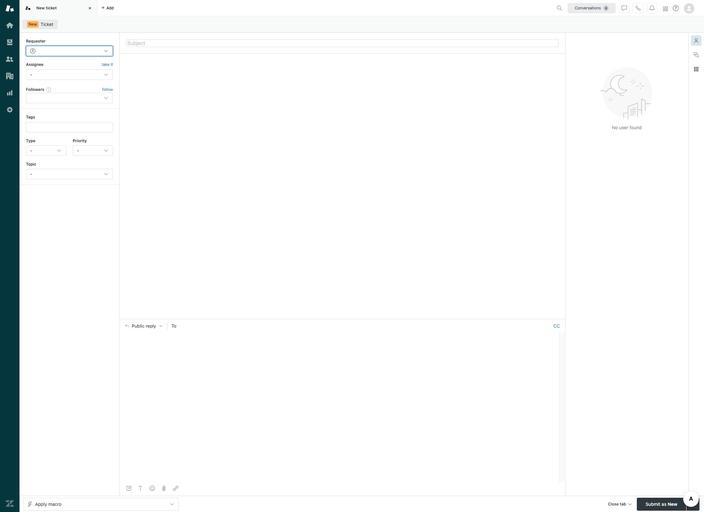 Task type: locate. For each thing, give the bounding box(es) containing it.
reporting image
[[6, 89, 14, 97]]

None field
[[181, 323, 551, 329]]

notifications image
[[650, 5, 655, 11]]

info on adding followers image
[[46, 87, 51, 92]]

apps image
[[694, 67, 699, 72]]

add attachment image
[[161, 486, 167, 491]]

tab
[[19, 0, 97, 16]]

admin image
[[6, 106, 14, 114]]

zendesk image
[[6, 500, 14, 508]]

get started image
[[6, 21, 14, 30]]

customer context image
[[694, 38, 699, 43]]

Subject field
[[126, 39, 559, 47]]

format text image
[[138, 486, 143, 491]]



Task type: vqa. For each thing, say whether or not it's contained in the screenshot.
eighth row
no



Task type: describe. For each thing, give the bounding box(es) containing it.
draft mode image
[[126, 486, 132, 491]]

zendesk products image
[[664, 6, 668, 11]]

customers image
[[6, 55, 14, 63]]

close image
[[87, 5, 93, 11]]

main element
[[0, 0, 19, 512]]

button displays agent's chat status as invisible. image
[[622, 5, 627, 11]]

get help image
[[673, 5, 679, 11]]

views image
[[6, 38, 14, 46]]

insert emojis image
[[150, 486, 155, 491]]

minimize composer image
[[340, 316, 345, 322]]

tabs tab list
[[19, 0, 555, 16]]

secondary element
[[19, 18, 705, 31]]

organizations image
[[6, 72, 14, 80]]

zendesk support image
[[6, 4, 14, 13]]

add link (cmd k) image
[[173, 486, 178, 491]]



